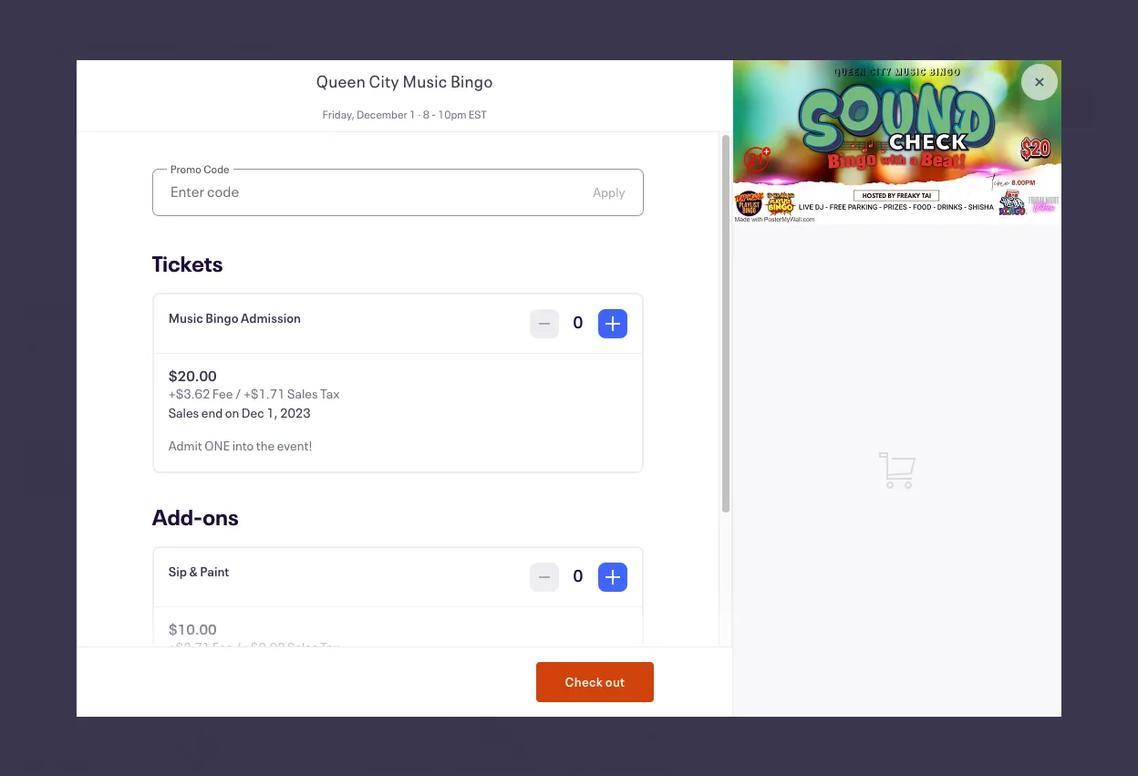 Task type: vqa. For each thing, say whether or not it's contained in the screenshot.
topmost Blues
no



Task type: locate. For each thing, give the bounding box(es) containing it.
200
[[58, 364, 81, 381]]

woodlawn
[[114, 364, 173, 381]]

friday,
[[82, 36, 121, 54]]

location
[[22, 296, 106, 326]]

3 8:00pm from the left
[[278, 203, 323, 221]]

$20
[[937, 44, 967, 66]]

28217
[[338, 364, 376, 381]]

2 8:00pm from the left
[[173, 203, 218, 221]]

friday
[[73, 115, 109, 132], [178, 115, 214, 132], [283, 115, 318, 132], [388, 115, 423, 132], [492, 115, 528, 132]]

google
[[521, 764, 550, 774]]

november
[[61, 141, 120, 159]]

8
[[202, 36, 210, 54]]

report a map error link
[[597, 764, 673, 774]]

zodiac
[[58, 338, 98, 356]]

december
[[123, 36, 184, 54]]

data
[[471, 764, 489, 774]]

map
[[450, 764, 468, 774]]

report a map error
[[597, 764, 673, 774]]

8:00pm
[[68, 203, 113, 221], [173, 203, 218, 221], [278, 203, 323, 221], [383, 203, 428, 221], [488, 203, 533, 221]]

a
[[626, 764, 631, 774]]

-
[[212, 36, 217, 54]]

1 8:00pm from the left
[[68, 203, 113, 221]]

west
[[84, 364, 112, 381]]

#suite
[[207, 364, 244, 381]]

map region
[[15, 414, 715, 776]]

·
[[196, 36, 200, 54]]

4 friday from the left
[[388, 115, 423, 132]]

map data ©2023 google
[[450, 764, 550, 774]]

more options
[[594, 163, 637, 200]]

charlotte,
[[258, 364, 315, 381]]

zodiac bar & grill 200 west woodlawn road #suite g charlotte, nc 28217
[[58, 338, 376, 381]]

est
[[256, 36, 278, 54]]

24
[[186, 171, 206, 192]]

terms
[[560, 764, 586, 774]]

terms link
[[560, 764, 586, 774]]

google image
[[26, 752, 87, 776]]



Task type: describe. For each thing, give the bounding box(es) containing it.
4 8:00pm from the left
[[383, 203, 428, 221]]

keyboard shortcuts button
[[360, 764, 439, 776]]

nc
[[317, 364, 335, 381]]

error
[[654, 764, 673, 774]]

friday, december 1 · 8 - 10pm est
[[82, 36, 278, 54]]

keyboard shortcuts
[[360, 764, 439, 774]]

1
[[186, 36, 194, 54]]

options
[[594, 183, 637, 200]]

©2023
[[491, 764, 519, 774]]

road
[[175, 364, 204, 381]]

shortcuts
[[401, 764, 439, 774]]

report
[[597, 764, 624, 774]]

1 friday from the left
[[73, 115, 109, 132]]

map
[[634, 764, 652, 774]]

3 friday from the left
[[283, 115, 318, 132]]

&
[[122, 338, 130, 356]]

more
[[599, 163, 629, 180]]

bar
[[100, 338, 120, 356]]

g
[[247, 364, 256, 381]]

grill
[[133, 338, 156, 356]]

2 friday from the left
[[178, 115, 214, 132]]

10pm
[[220, 36, 254, 54]]

more options button
[[572, 108, 659, 229]]

keyboard
[[360, 764, 398, 774]]

5 friday from the left
[[492, 115, 528, 132]]

5 8:00pm from the left
[[488, 203, 533, 221]]



